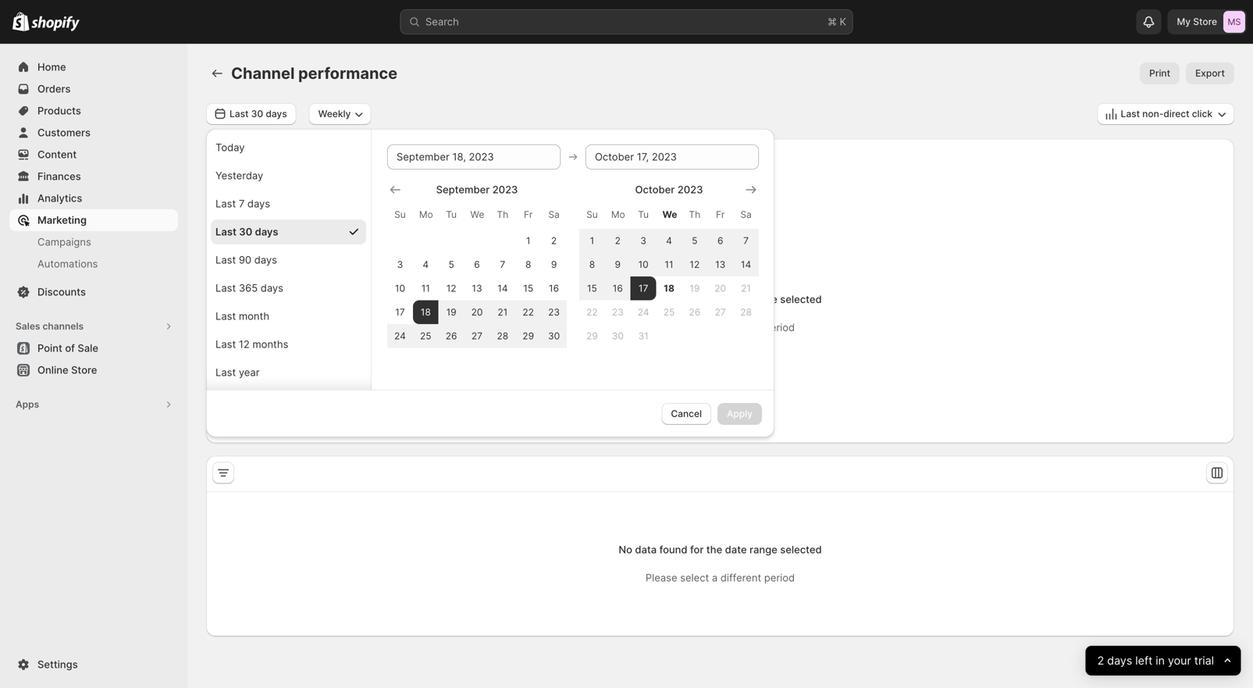 Task type: describe. For each thing, give the bounding box(es) containing it.
last 30 days button
[[211, 220, 366, 245]]

24 for the rightmost 24 button
[[638, 307, 650, 318]]

7 for the right 7 button
[[744, 235, 749, 246]]

2 29 button from the left
[[580, 324, 605, 348]]

print button
[[1141, 62, 1180, 84]]

weekly
[[318, 108, 351, 120]]

1 22 button from the left
[[516, 300, 541, 324]]

12 for left 12 button
[[447, 283, 457, 294]]

days for last 7 days button
[[248, 198, 270, 210]]

20 for the leftmost the 20 "button"
[[472, 307, 483, 318]]

sales channels button
[[9, 316, 178, 337]]

analytics
[[37, 192, 82, 204]]

⌘ k
[[828, 16, 847, 28]]

settings
[[37, 659, 78, 671]]

customers link
[[9, 122, 178, 144]]

1 horizontal spatial 14 button
[[734, 253, 759, 277]]

last 365 days button
[[211, 276, 366, 301]]

automations link
[[9, 253, 178, 275]]

2 8 button from the left
[[580, 253, 605, 277]]

k
[[840, 16, 847, 28]]

last 30 days inside last 30 days dropdown button
[[230, 108, 287, 120]]

0 horizontal spatial 7 button
[[490, 253, 516, 277]]

apps
[[16, 399, 39, 410]]

last 365 days
[[216, 282, 284, 294]]

0 vertical spatial 25
[[664, 307, 675, 318]]

automations
[[37, 258, 98, 270]]

point of sale button
[[0, 337, 187, 359]]

0 horizontal spatial 13 button
[[464, 277, 490, 300]]

2 data from the top
[[635, 544, 657, 556]]

15 for 1st 15 "button" from right
[[587, 283, 598, 294]]

today button
[[211, 135, 366, 160]]

2 no data found for the date range selected from the top
[[619, 544, 822, 556]]

1 no data found for the date range selected from the top
[[619, 293, 822, 305]]

online store
[[37, 364, 97, 376]]

today
[[216, 141, 245, 154]]

12 for right 12 button
[[690, 259, 700, 270]]

1 different from the top
[[721, 321, 762, 334]]

5 for 5 button to the left
[[449, 259, 454, 270]]

26 for left 26 button
[[446, 330, 457, 342]]

1 horizontal spatial 3 button
[[631, 229, 657, 253]]

1 horizontal spatial 24 button
[[631, 300, 657, 324]]

2 15 button from the left
[[580, 277, 605, 300]]

2 date from the top
[[725, 544, 747, 556]]

1 horizontal spatial 18 button
[[657, 277, 682, 300]]

24 for the left 24 button
[[395, 330, 406, 342]]

1 vertical spatial 25
[[420, 330, 432, 342]]

monday element for october
[[605, 201, 631, 229]]

10 for 17
[[395, 283, 405, 294]]

orders
[[37, 83, 71, 95]]

31 button
[[631, 324, 657, 348]]

home
[[37, 61, 66, 73]]

1 horizontal spatial 4 button
[[657, 229, 682, 253]]

1 a from the top
[[712, 321, 718, 334]]

september
[[436, 184, 490, 196]]

1 horizontal spatial 21 button
[[734, 277, 759, 300]]

0 horizontal spatial 4 button
[[413, 253, 439, 277]]

0 horizontal spatial 25 button
[[413, 324, 439, 348]]

of
[[65, 342, 75, 354]]

grid containing september
[[387, 182, 567, 348]]

point of sale link
[[9, 337, 178, 359]]

print
[[1150, 68, 1171, 79]]

campaigns
[[37, 236, 91, 248]]

export button
[[1187, 62, 1235, 84]]

2 period from the top
[[765, 572, 795, 584]]

1 29 button from the left
[[516, 324, 541, 348]]

0 horizontal spatial 28 button
[[490, 324, 516, 348]]

last 7 days button
[[211, 191, 366, 216]]

2 found from the top
[[660, 544, 688, 556]]

my store image
[[1224, 11, 1246, 33]]

customers
[[37, 127, 91, 139]]

0 horizontal spatial 11
[[422, 283, 430, 294]]

2 a from the top
[[712, 572, 718, 584]]

2 16 button from the left
[[605, 277, 631, 300]]

1 for from the top
[[691, 293, 704, 305]]

search
[[426, 16, 459, 28]]

0 horizontal spatial 24 button
[[387, 324, 413, 348]]

1 horizontal spatial 7 button
[[734, 229, 759, 253]]

9 for first 9 button from the right
[[615, 259, 621, 270]]

2 30 button from the left
[[605, 324, 631, 348]]

last year button
[[211, 360, 366, 385]]

0 horizontal spatial 20 button
[[464, 300, 490, 324]]

year
[[239, 366, 260, 378]]

30 inside last 30 days button
[[239, 226, 253, 238]]

content
[[37, 148, 77, 161]]

3 for right 3 button
[[641, 235, 647, 246]]

0 horizontal spatial 17 button
[[387, 300, 413, 324]]

0 horizontal spatial 12 button
[[439, 277, 464, 300]]

monday element for september
[[413, 201, 439, 229]]

last 90 days button
[[211, 248, 366, 273]]

30 inside last 30 days dropdown button
[[251, 108, 263, 120]]

31
[[639, 330, 649, 342]]

last 30 days inside last 30 days button
[[216, 226, 279, 238]]

point of sale
[[37, 342, 98, 354]]

1 2 button from the left
[[541, 229, 567, 253]]

0 horizontal spatial 18 button
[[413, 300, 439, 324]]

2 days left in your trial button
[[1086, 646, 1241, 676]]

16 for 1st 16 button from right
[[613, 283, 623, 294]]

4 for "4" "button" to the right
[[666, 235, 672, 246]]

tuesday element for october 2023
[[631, 201, 657, 229]]

6 for '6' button to the right
[[718, 235, 724, 246]]

mo for october
[[612, 209, 625, 220]]

2 22 button from the left
[[580, 300, 605, 324]]

th for september 2023
[[497, 209, 509, 220]]

apps button
[[9, 394, 178, 416]]

direct
[[1164, 108, 1190, 120]]

9 for 2nd 9 button from the right
[[551, 259, 557, 270]]

0 horizontal spatial 11 button
[[413, 277, 439, 300]]

0 vertical spatial 13
[[716, 259, 726, 270]]

su for october
[[587, 209, 598, 220]]

0 vertical spatial 11
[[665, 259, 674, 270]]

1 horizontal spatial 13 button
[[708, 253, 734, 277]]

cancel
[[671, 408, 702, 419]]

1 no from the top
[[619, 293, 633, 305]]

channel performance
[[231, 64, 398, 83]]

2 select from the top
[[681, 572, 709, 584]]

marketing link
[[9, 209, 178, 231]]

1 horizontal spatial 6 button
[[708, 229, 734, 253]]

last 30 days button
[[206, 103, 297, 125]]

campaigns link
[[9, 231, 178, 253]]

last 12 months
[[216, 338, 289, 350]]

12 inside button
[[239, 338, 250, 350]]

1 for 2
[[590, 235, 595, 246]]

19 for left 19 button
[[447, 307, 457, 318]]

content link
[[9, 144, 178, 166]]

non-
[[1143, 108, 1164, 120]]

fr for october 2023
[[716, 209, 725, 220]]

last 7 days
[[216, 198, 270, 210]]

sale
[[78, 342, 98, 354]]

1 horizontal spatial 2
[[615, 235, 621, 246]]

settings link
[[9, 654, 178, 676]]

my store
[[1178, 16, 1218, 27]]

days for last 365 days button
[[261, 282, 284, 294]]

2 inside dropdown button
[[1098, 654, 1105, 668]]

0 horizontal spatial 19 button
[[439, 300, 464, 324]]

1 horizontal spatial 19 button
[[682, 277, 708, 300]]

tuesday element for september 2023
[[439, 201, 464, 229]]

2 please select a different period from the top
[[646, 572, 795, 584]]

finances link
[[9, 166, 178, 187]]

1 horizontal spatial 17 button
[[631, 277, 657, 300]]

0 horizontal spatial 6 button
[[464, 253, 490, 277]]

export
[[1196, 68, 1226, 79]]

2 range from the top
[[750, 544, 778, 556]]

online store button
[[0, 359, 187, 381]]

1 9 button from the left
[[541, 253, 567, 277]]

weekly button
[[309, 103, 371, 125]]

left
[[1136, 654, 1153, 668]]

0 horizontal spatial 26 button
[[439, 324, 464, 348]]

store for my store
[[1194, 16, 1218, 27]]

sa for october 2023
[[741, 209, 752, 220]]

last for last 365 days button
[[216, 282, 236, 294]]

in
[[1156, 654, 1165, 668]]

1 horizontal spatial 26 button
[[682, 300, 708, 324]]

marketing
[[37, 214, 87, 226]]

1 horizontal spatial 5 button
[[682, 229, 708, 253]]

1 horizontal spatial 27 button
[[708, 300, 734, 324]]

store for online store
[[71, 364, 97, 376]]

1 range from the top
[[750, 293, 778, 305]]

1 the from the top
[[707, 293, 723, 305]]

0 horizontal spatial 27 button
[[464, 324, 490, 348]]

tu for september
[[446, 209, 457, 220]]

my
[[1178, 16, 1191, 27]]

your
[[1168, 654, 1192, 668]]

2 days left in your trial
[[1098, 654, 1215, 668]]

trial
[[1195, 654, 1215, 668]]

october
[[636, 184, 675, 196]]

last up the today
[[230, 108, 249, 120]]

10 button for 17
[[387, 277, 413, 300]]

analytics link
[[9, 187, 178, 209]]

days for last 30 days button
[[255, 226, 279, 238]]

orders link
[[9, 78, 178, 100]]

0 horizontal spatial 3 button
[[387, 253, 413, 277]]

28 for the leftmost 28 button
[[497, 330, 509, 342]]

1 22 from the left
[[523, 307, 534, 318]]

wednesday element for september
[[464, 201, 490, 229]]

days up today button
[[266, 108, 287, 120]]

27 for the leftmost 27 button
[[472, 330, 483, 342]]

online
[[37, 364, 68, 376]]

1 horizontal spatial 12 button
[[682, 253, 708, 277]]

0 horizontal spatial 2
[[551, 235, 557, 246]]

days for 'last 90 days' button in the left top of the page
[[254, 254, 277, 266]]

1 selected from the top
[[781, 293, 822, 305]]

0 horizontal spatial 21
[[498, 307, 508, 318]]

1 horizontal spatial 20 button
[[708, 277, 734, 300]]

365
[[239, 282, 258, 294]]

6 for the leftmost '6' button
[[474, 259, 480, 270]]

last left the non-
[[1121, 108, 1141, 120]]

channel
[[231, 64, 295, 83]]

wednesday element for october
[[657, 201, 682, 229]]

14 for 14 button to the right
[[741, 259, 752, 270]]

products link
[[9, 100, 178, 122]]

1 30 button from the left
[[541, 324, 567, 348]]



Task type: vqa. For each thing, say whether or not it's contained in the screenshot.


Task type: locate. For each thing, give the bounding box(es) containing it.
tu for october
[[638, 209, 649, 220]]

september 2023
[[436, 184, 518, 196]]

1 sunday element from the left
[[387, 201, 413, 229]]

last for last month button at the top left
[[216, 310, 236, 322]]

0 vertical spatial the
[[707, 293, 723, 305]]

last
[[230, 108, 249, 120], [1121, 108, 1141, 120], [216, 198, 236, 210], [216, 226, 237, 238], [216, 254, 236, 266], [216, 282, 236, 294], [216, 310, 236, 322], [216, 338, 236, 350], [216, 366, 236, 378]]

please
[[646, 321, 678, 334], [646, 572, 678, 584]]

last non-direct click button
[[1098, 103, 1235, 125]]

last non-direct click
[[1121, 108, 1213, 120]]

1 for 3
[[526, 235, 531, 246]]

9
[[551, 259, 557, 270], [615, 259, 621, 270]]

1 1 from the left
[[526, 235, 531, 246]]

2023 for september 2023
[[493, 184, 518, 196]]

1 date from the top
[[725, 293, 747, 305]]

2 we from the left
[[663, 209, 678, 220]]

0 horizontal spatial 13
[[472, 283, 482, 294]]

last down yesterday
[[216, 198, 236, 210]]

store right my
[[1194, 16, 1218, 27]]

0 vertical spatial 28
[[741, 307, 752, 318]]

28 for the rightmost 28 button
[[741, 307, 752, 318]]

last month
[[216, 310, 270, 322]]

0 horizontal spatial 20
[[472, 307, 483, 318]]

14 button
[[734, 253, 759, 277], [490, 277, 516, 300]]

1 yyyy-mm-dd text field from the left
[[387, 145, 561, 170]]

2 9 button from the left
[[605, 253, 631, 277]]

finances
[[37, 170, 81, 182]]

1 horizontal spatial 24
[[638, 307, 650, 318]]

grid
[[387, 182, 567, 348], [580, 182, 759, 348]]

2023 right october at the top of the page
[[678, 184, 703, 196]]

discounts link
[[9, 281, 178, 303]]

1 grid from the left
[[387, 182, 567, 348]]

10 button
[[631, 253, 657, 277], [387, 277, 413, 300]]

click
[[1193, 108, 1213, 120]]

1 horizontal spatial sa
[[741, 209, 752, 220]]

30 button
[[541, 324, 567, 348], [605, 324, 631, 348]]

14 for the left 14 button
[[498, 283, 508, 294]]

1 horizontal spatial 8
[[590, 259, 595, 270]]

1 15 from the left
[[524, 283, 534, 294]]

for
[[691, 293, 704, 305], [691, 544, 704, 556]]

mo
[[419, 209, 433, 220], [612, 209, 625, 220]]

last for 'last 90 days' button in the left top of the page
[[216, 254, 236, 266]]

1 vertical spatial 11
[[422, 283, 430, 294]]

16
[[549, 283, 559, 294], [613, 283, 623, 294]]

0 vertical spatial 18
[[664, 283, 675, 294]]

1 horizontal spatial 1
[[590, 235, 595, 246]]

26 for the right 26 button
[[689, 307, 701, 318]]

last for last year button
[[216, 366, 236, 378]]

0 horizontal spatial 27
[[472, 330, 483, 342]]

1 fr from the left
[[524, 209, 533, 220]]

yesterday button
[[211, 163, 366, 188]]

1 mo from the left
[[419, 209, 433, 220]]

1 horizontal spatial 10 button
[[631, 253, 657, 277]]

3 button
[[631, 229, 657, 253], [387, 253, 413, 277]]

online store link
[[9, 359, 178, 381]]

shopify image
[[31, 16, 80, 32]]

0 vertical spatial store
[[1194, 16, 1218, 27]]

11 button
[[657, 253, 682, 277], [413, 277, 439, 300]]

1 monday element from the left
[[413, 201, 439, 229]]

0 horizontal spatial 2 button
[[541, 229, 567, 253]]

2 please from the top
[[646, 572, 678, 584]]

2 16 from the left
[[613, 283, 623, 294]]

months
[[253, 338, 289, 350]]

0 vertical spatial please
[[646, 321, 678, 334]]

1 horizontal spatial 23 button
[[605, 300, 631, 324]]

2 the from the top
[[707, 544, 723, 556]]

0 vertical spatial a
[[712, 321, 718, 334]]

16 button
[[541, 277, 567, 300], [605, 277, 631, 300]]

days
[[266, 108, 287, 120], [248, 198, 270, 210], [255, 226, 279, 238], [254, 254, 277, 266], [261, 282, 284, 294], [1108, 654, 1133, 668]]

last up last year
[[216, 338, 236, 350]]

15 button
[[516, 277, 541, 300], [580, 277, 605, 300]]

1 1 button from the left
[[516, 229, 541, 253]]

1 horizontal spatial 6
[[718, 235, 724, 246]]

1 vertical spatial 20
[[472, 307, 483, 318]]

1 horizontal spatial wednesday element
[[657, 201, 682, 229]]

12
[[690, 259, 700, 270], [447, 283, 457, 294], [239, 338, 250, 350]]

2 su from the left
[[587, 209, 598, 220]]

1 friday element from the left
[[516, 201, 541, 229]]

last left month
[[216, 310, 236, 322]]

19
[[690, 283, 700, 294], [447, 307, 457, 318]]

2 9 from the left
[[615, 259, 621, 270]]

2 tuesday element from the left
[[631, 201, 657, 229]]

1 horizontal spatial 1 button
[[580, 229, 605, 253]]

5 for rightmost 5 button
[[692, 235, 698, 246]]

0 horizontal spatial grid
[[387, 182, 567, 348]]

days down yesterday
[[248, 198, 270, 210]]

1 horizontal spatial 15 button
[[580, 277, 605, 300]]

0 horizontal spatial 29
[[523, 330, 534, 342]]

1 horizontal spatial we
[[663, 209, 678, 220]]

10 for 11
[[639, 259, 649, 270]]

last year
[[216, 366, 260, 378]]

10
[[639, 259, 649, 270], [395, 283, 405, 294]]

2 29 from the left
[[587, 330, 598, 342]]

0 horizontal spatial we
[[471, 209, 485, 220]]

period
[[765, 321, 795, 334], [765, 572, 795, 584]]

1 horizontal spatial 25 button
[[657, 300, 682, 324]]

1 saturday element from the left
[[541, 201, 567, 229]]

2 different from the top
[[721, 572, 762, 584]]

10 button for 11
[[631, 253, 657, 277]]

th
[[497, 209, 509, 220], [689, 209, 701, 220]]

19 for rightmost 19 button
[[690, 283, 700, 294]]

16 for first 16 button
[[549, 283, 559, 294]]

0 horizontal spatial 21 button
[[490, 300, 516, 324]]

tuesday element down september
[[439, 201, 464, 229]]

saturday element for october 2023
[[734, 201, 759, 229]]

fr
[[524, 209, 533, 220], [716, 209, 725, 220]]

1 29 from the left
[[523, 330, 534, 342]]

0 horizontal spatial 9 button
[[541, 253, 567, 277]]

0 horizontal spatial 16
[[549, 283, 559, 294]]

days right 365
[[261, 282, 284, 294]]

tu down october at the top of the page
[[638, 209, 649, 220]]

27 button
[[708, 300, 734, 324], [464, 324, 490, 348]]

13 button
[[708, 253, 734, 277], [464, 277, 490, 300]]

2 23 from the left
[[612, 307, 624, 318]]

we
[[471, 209, 485, 220], [663, 209, 678, 220]]

1 horizontal spatial 4
[[666, 235, 672, 246]]

1 9 from the left
[[551, 259, 557, 270]]

1 button for 2
[[580, 229, 605, 253]]

18 for 18 button to the left
[[421, 307, 431, 318]]

th down october 2023 on the top of page
[[689, 209, 701, 220]]

1 vertical spatial 4
[[423, 259, 429, 270]]

1 16 from the left
[[549, 283, 559, 294]]

sunday element for october 2023
[[580, 201, 605, 229]]

2
[[551, 235, 557, 246], [615, 235, 621, 246], [1098, 654, 1105, 668]]

0 horizontal spatial 5 button
[[439, 253, 464, 277]]

0 vertical spatial 14
[[741, 259, 752, 270]]

su for september
[[395, 209, 406, 220]]

1 horizontal spatial 21
[[741, 283, 751, 294]]

1 horizontal spatial friday element
[[708, 201, 734, 229]]

last 30 days down channel
[[230, 108, 287, 120]]

2 saturday element from the left
[[734, 201, 759, 229]]

tu down september
[[446, 209, 457, 220]]

1 vertical spatial selected
[[781, 544, 822, 556]]

2 grid from the left
[[580, 182, 759, 348]]

0 vertical spatial different
[[721, 321, 762, 334]]

yesterday
[[216, 170, 263, 182]]

5 button down september
[[439, 253, 464, 277]]

19 button
[[682, 277, 708, 300], [439, 300, 464, 324]]

friday element for september 2023
[[516, 201, 541, 229]]

thursday element for october 2023
[[682, 201, 708, 229]]

thursday element down september 2023
[[490, 201, 516, 229]]

friday element
[[516, 201, 541, 229], [708, 201, 734, 229]]

saturday element for september 2023
[[541, 201, 567, 229]]

1 vertical spatial range
[[750, 544, 778, 556]]

last for last 12 months button
[[216, 338, 236, 350]]

1 horizontal spatial su
[[587, 209, 598, 220]]

1 vertical spatial 21
[[498, 307, 508, 318]]

tuesday element down october at the top of the page
[[631, 201, 657, 229]]

2 button
[[541, 229, 567, 253], [605, 229, 631, 253]]

date
[[725, 293, 747, 305], [725, 544, 747, 556]]

thursday element
[[490, 201, 516, 229], [682, 201, 708, 229]]

0 horizontal spatial 22
[[523, 307, 534, 318]]

25
[[664, 307, 675, 318], [420, 330, 432, 342]]

2 22 from the left
[[587, 307, 598, 318]]

0 horizontal spatial 5
[[449, 259, 454, 270]]

2 23 button from the left
[[605, 300, 631, 324]]

saturday element
[[541, 201, 567, 229], [734, 201, 759, 229]]

days up last 90 days
[[255, 226, 279, 238]]

2 tu from the left
[[638, 209, 649, 220]]

1 tu from the left
[[446, 209, 457, 220]]

1 thursday element from the left
[[490, 201, 516, 229]]

0 vertical spatial select
[[681, 321, 709, 334]]

20 for the right the 20 "button"
[[715, 283, 727, 294]]

store down sale
[[71, 364, 97, 376]]

2023 right september
[[493, 184, 518, 196]]

0 vertical spatial date
[[725, 293, 747, 305]]

1 horizontal spatial 23
[[612, 307, 624, 318]]

22 button
[[516, 300, 541, 324], [580, 300, 605, 324]]

su
[[395, 209, 406, 220], [587, 209, 598, 220]]

8 for 2nd "8" button from the right
[[526, 259, 532, 270]]

2 sa from the left
[[741, 209, 752, 220]]

1 please from the top
[[646, 321, 678, 334]]

yyyy-mm-dd text field up october 2023 on the top of page
[[586, 145, 759, 170]]

1 we from the left
[[471, 209, 485, 220]]

8 button
[[516, 253, 541, 277], [580, 253, 605, 277]]

1 wednesday element from the left
[[464, 201, 490, 229]]

1 horizontal spatial saturday element
[[734, 201, 759, 229]]

last for last 30 days button
[[216, 226, 237, 238]]

28
[[741, 307, 752, 318], [497, 330, 509, 342]]

1 vertical spatial 10
[[395, 283, 405, 294]]

1 2023 from the left
[[493, 184, 518, 196]]

thursday element down october 2023 on the top of page
[[682, 201, 708, 229]]

wednesday element
[[464, 201, 490, 229], [657, 201, 682, 229]]

sales channels
[[16, 321, 84, 332]]

21
[[741, 283, 751, 294], [498, 307, 508, 318]]

⌘
[[828, 16, 837, 28]]

1 23 from the left
[[548, 307, 560, 318]]

1 horizontal spatial 28 button
[[734, 300, 759, 324]]

2 1 from the left
[[590, 235, 595, 246]]

2 wednesday element from the left
[[657, 201, 682, 229]]

0 vertical spatial 21
[[741, 283, 751, 294]]

1 horizontal spatial monday element
[[605, 201, 631, 229]]

tuesday element
[[439, 201, 464, 229], [631, 201, 657, 229]]

no data found for the date range selected
[[619, 293, 822, 305], [619, 544, 822, 556]]

2023 for october 2023
[[678, 184, 703, 196]]

1 horizontal spatial tuesday element
[[631, 201, 657, 229]]

last 30 days
[[230, 108, 287, 120], [216, 226, 279, 238]]

days left left
[[1108, 654, 1133, 668]]

2 8 from the left
[[590, 259, 595, 270]]

sa for september 2023
[[549, 209, 560, 220]]

1 vertical spatial date
[[725, 544, 747, 556]]

1
[[526, 235, 531, 246], [590, 235, 595, 246]]

friday element for october 2023
[[708, 201, 734, 229]]

2 thursday element from the left
[[682, 201, 708, 229]]

9 button
[[541, 253, 567, 277], [605, 253, 631, 277]]

1 vertical spatial found
[[660, 544, 688, 556]]

performance
[[298, 64, 398, 83]]

17 for the rightmost 17 button
[[639, 283, 649, 294]]

2 selected from the top
[[781, 544, 822, 556]]

2 for from the top
[[691, 544, 704, 556]]

18 for 18 button to the right
[[664, 283, 675, 294]]

17 for the left 17 button
[[395, 307, 405, 318]]

1 horizontal spatial 26
[[689, 307, 701, 318]]

1 horizontal spatial 11 button
[[657, 253, 682, 277]]

last 30 days up last 90 days
[[216, 226, 279, 238]]

1 horizontal spatial 25
[[664, 307, 675, 318]]

we down september 2023
[[471, 209, 485, 220]]

5 button down october 2023 on the top of page
[[682, 229, 708, 253]]

1 23 button from the left
[[541, 300, 567, 324]]

1 su from the left
[[395, 209, 406, 220]]

1 horizontal spatial mo
[[612, 209, 625, 220]]

1 please select a different period from the top
[[646, 321, 795, 334]]

1 th from the left
[[497, 209, 509, 220]]

last left 90
[[216, 254, 236, 266]]

27 for rightmost 27 button
[[715, 307, 726, 318]]

1 horizontal spatial tu
[[638, 209, 649, 220]]

5 down september
[[449, 259, 454, 270]]

we for september
[[471, 209, 485, 220]]

found
[[660, 293, 688, 305], [660, 544, 688, 556]]

1 select from the top
[[681, 321, 709, 334]]

2 sunday element from the left
[[580, 201, 605, 229]]

0 vertical spatial 12
[[690, 259, 700, 270]]

2 horizontal spatial 7
[[744, 235, 749, 246]]

0 horizontal spatial 7
[[239, 198, 245, 210]]

1 horizontal spatial 11
[[665, 259, 674, 270]]

point
[[37, 342, 62, 354]]

1 15 button from the left
[[516, 277, 541, 300]]

7
[[239, 198, 245, 210], [744, 235, 749, 246], [500, 259, 506, 270]]

last 90 days
[[216, 254, 277, 266]]

1 vertical spatial 12
[[447, 283, 457, 294]]

fr for september 2023
[[524, 209, 533, 220]]

2 1 button from the left
[[580, 229, 605, 253]]

1 vertical spatial different
[[721, 572, 762, 584]]

5 down october 2023 on the top of page
[[692, 235, 698, 246]]

YYYY-MM-DD text field
[[387, 145, 561, 170], [586, 145, 759, 170]]

2 vertical spatial 7
[[500, 259, 506, 270]]

0 horizontal spatial friday element
[[516, 201, 541, 229]]

1 sa from the left
[[549, 209, 560, 220]]

2 2 button from the left
[[605, 229, 631, 253]]

monday element
[[413, 201, 439, 229], [605, 201, 631, 229]]

18 button
[[657, 277, 682, 300], [413, 300, 439, 324]]

0 horizontal spatial saturday element
[[541, 201, 567, 229]]

1 horizontal spatial 18
[[664, 283, 675, 294]]

wednesday element down september 2023
[[464, 201, 490, 229]]

1 vertical spatial store
[[71, 364, 97, 376]]

2 no from the top
[[619, 544, 633, 556]]

th for october 2023
[[689, 209, 701, 220]]

th down september 2023
[[497, 209, 509, 220]]

1 button for 3
[[516, 229, 541, 253]]

23 button
[[541, 300, 567, 324], [605, 300, 631, 324]]

2 fr from the left
[[716, 209, 725, 220]]

we down october 2023 on the top of page
[[663, 209, 678, 220]]

90
[[239, 254, 252, 266]]

0 horizontal spatial 9
[[551, 259, 557, 270]]

2 monday element from the left
[[605, 201, 631, 229]]

selected
[[781, 293, 822, 305], [781, 544, 822, 556]]

2 friday element from the left
[[708, 201, 734, 229]]

last 12 months button
[[211, 332, 366, 357]]

7 for leftmost 7 button
[[500, 259, 506, 270]]

last left 365
[[216, 282, 236, 294]]

products
[[37, 105, 81, 117]]

october 2023
[[636, 184, 703, 196]]

0 horizontal spatial 14 button
[[490, 277, 516, 300]]

14
[[741, 259, 752, 270], [498, 283, 508, 294]]

1 found from the top
[[660, 293, 688, 305]]

26
[[689, 307, 701, 318], [446, 330, 457, 342]]

4 for leftmost "4" "button"
[[423, 259, 429, 270]]

5 button
[[682, 229, 708, 253], [439, 253, 464, 277]]

7 inside last 7 days button
[[239, 198, 245, 210]]

0 horizontal spatial 30 button
[[541, 324, 567, 348]]

month
[[239, 310, 270, 322]]

3
[[641, 235, 647, 246], [397, 259, 403, 270]]

1 vertical spatial no data found for the date range selected
[[619, 544, 822, 556]]

2 yyyy-mm-dd text field from the left
[[586, 145, 759, 170]]

1 8 from the left
[[526, 259, 532, 270]]

mo for september
[[419, 209, 433, 220]]

1 period from the top
[[765, 321, 795, 334]]

days right 90
[[254, 254, 277, 266]]

sunday element for september 2023
[[387, 201, 413, 229]]

1 vertical spatial 3
[[397, 259, 403, 270]]

we for october
[[663, 209, 678, 220]]

store inside button
[[71, 364, 97, 376]]

0 horizontal spatial 19
[[447, 307, 457, 318]]

8 for first "8" button from right
[[590, 259, 595, 270]]

sunday element
[[387, 201, 413, 229], [580, 201, 605, 229]]

0 vertical spatial 6
[[718, 235, 724, 246]]

home link
[[9, 56, 178, 78]]

tu
[[446, 209, 457, 220], [638, 209, 649, 220]]

3 for the leftmost 3 button
[[397, 259, 403, 270]]

1 horizontal spatial 27
[[715, 307, 726, 318]]

last down last 7 days
[[216, 226, 237, 238]]

sales
[[16, 321, 40, 332]]

0 vertical spatial 4
[[666, 235, 672, 246]]

1 vertical spatial please
[[646, 572, 678, 584]]

0 vertical spatial 24
[[638, 307, 650, 318]]

last month button
[[211, 304, 366, 329]]

1 data from the top
[[635, 293, 657, 305]]

1 vertical spatial period
[[765, 572, 795, 584]]

4 button
[[657, 229, 682, 253], [413, 253, 439, 277]]

11
[[665, 259, 674, 270], [422, 283, 430, 294]]

wednesday element down october 2023 on the top of page
[[657, 201, 682, 229]]

29
[[523, 330, 534, 342], [587, 330, 598, 342]]

1 tuesday element from the left
[[439, 201, 464, 229]]

15 for 1st 15 "button" from the left
[[524, 283, 534, 294]]

channels
[[43, 321, 84, 332]]

2 2023 from the left
[[678, 184, 703, 196]]

cancel button
[[662, 403, 712, 425]]

0 vertical spatial no
[[619, 293, 633, 305]]

0 horizontal spatial sunday element
[[387, 201, 413, 229]]

2 mo from the left
[[612, 209, 625, 220]]

yyyy-mm-dd text field up september 2023
[[387, 145, 561, 170]]

1 vertical spatial 6
[[474, 259, 480, 270]]

2 15 from the left
[[587, 283, 598, 294]]

0 horizontal spatial 25
[[420, 330, 432, 342]]

2 th from the left
[[689, 209, 701, 220]]

last for last 7 days button
[[216, 198, 236, 210]]

1 horizontal spatial 30 button
[[605, 324, 631, 348]]

grid containing october
[[580, 182, 759, 348]]

1 vertical spatial last 30 days
[[216, 226, 279, 238]]

1 8 button from the left
[[516, 253, 541, 277]]

0 horizontal spatial fr
[[524, 209, 533, 220]]

thursday element for september 2023
[[490, 201, 516, 229]]

discounts
[[37, 286, 86, 298]]

1 16 button from the left
[[541, 277, 567, 300]]

last left 'year'
[[216, 366, 236, 378]]

23
[[548, 307, 560, 318], [612, 307, 624, 318]]

shopify image
[[12, 12, 29, 31]]



